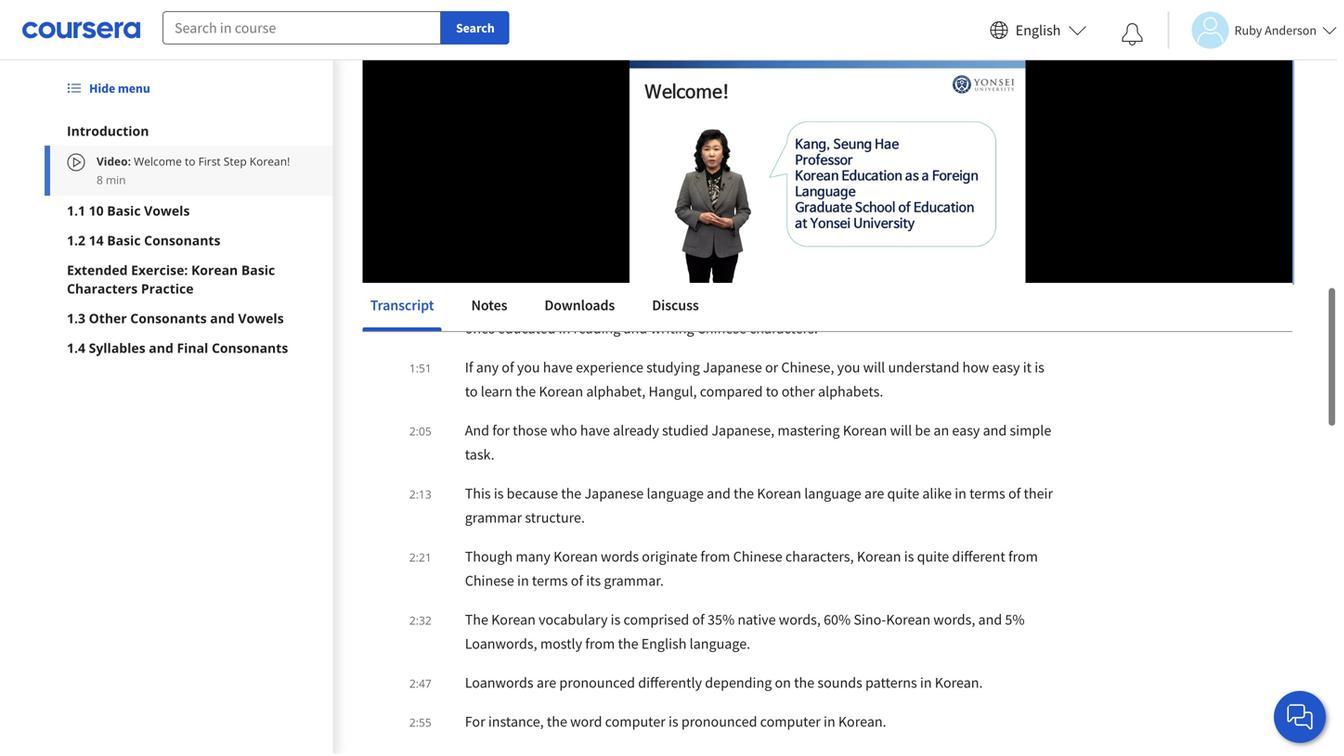 Task type: vqa. For each thing, say whether or not it's contained in the screenshot.


Task type: locate. For each thing, give the bounding box(es) containing it.
the korean language are quite alike in terms of their grammar structure. button
[[465, 485, 1053, 527]]

introduction button
[[67, 122, 311, 140]]

have down 10th
[[984, 106, 1014, 124]]

2 horizontal spatial letters
[[847, 106, 886, 124]]

will inside mastering korean will be an easy and simple task.
[[890, 422, 912, 440]]

the left great
[[679, 247, 700, 266]]

the
[[957, 43, 978, 61], [679, 247, 700, 266], [789, 247, 810, 266], [893, 271, 913, 290], [557, 295, 578, 314], [813, 295, 833, 314], [930, 295, 950, 314], [516, 383, 536, 401], [561, 485, 582, 503], [734, 485, 754, 503], [618, 635, 638, 654], [794, 674, 815, 693], [547, 713, 567, 732]]

at
[[914, 295, 927, 314]]

characters have vanished one after another.
[[465, 106, 1014, 149]]

1 horizontal spatial languages
[[667, 106, 731, 124]]

korean down mastering korean will be an easy and simple task.
[[757, 485, 801, 503]]

other
[[89, 310, 127, 327]]

60% sino-korean words, and 5% loanwords, button
[[465, 611, 1025, 654]]

english inside 'button'
[[1016, 21, 1061, 39]]

english up most
[[1016, 21, 1061, 39]]

1 vertical spatial created
[[740, 247, 786, 266]]

this
[[718, 43, 741, 61]]

languages
[[573, 43, 636, 61], [667, 106, 731, 124]]

for instance, the word computer is pronounced computer in korean. button
[[465, 713, 887, 732]]

1 computer from the left
[[605, 713, 666, 732]]

loanwords are pronounced differently depending on the sounds patterns in button
[[465, 674, 935, 693]]

1 vertical spatial basic
[[107, 232, 141, 249]]

the down mastering korean will be an easy and simple task.
[[734, 485, 754, 503]]

any
[[476, 358, 499, 377]]

1 horizontal spatial computer
[[760, 713, 821, 732]]

are down mostly
[[537, 674, 556, 693]]

show notifications image
[[1121, 23, 1144, 46]]

letters up the original purpose was to devise a writing and reading system button
[[781, 208, 820, 227]]

reading
[[689, 271, 736, 290], [573, 319, 621, 338]]

is right it
[[1035, 358, 1045, 377]]

0 vertical spatial will
[[863, 358, 885, 377]]

0 vertical spatial writing
[[616, 271, 659, 290]]

who left at
[[885, 295, 911, 314]]

0 horizontal spatial only
[[783, 295, 810, 314]]

0 vertical spatial their
[[785, 106, 815, 124]]

0 horizontal spatial be
[[915, 422, 931, 440]]

to down system
[[767, 295, 780, 314]]

0 horizontal spatial terms
[[532, 572, 568, 591]]

there
[[465, 208, 501, 227]]

0 vertical spatial chinese
[[697, 319, 747, 338]]

1 vertical spatial english
[[641, 635, 687, 654]]

and up would
[[823, 208, 847, 227]]

japanese,
[[712, 422, 775, 440]]

1 vertical spatial are
[[537, 674, 556, 693]]

terms for chinese
[[532, 572, 568, 591]]

0 vertical spatial has
[[624, 169, 646, 188]]

to down original
[[1021, 271, 1033, 290]]

of inside the korean language are quite alike in terms of their grammar structure.
[[1008, 485, 1021, 503]]

0 horizontal spatial letters
[[696, 169, 736, 188]]

educated
[[498, 319, 556, 338]]

5%
[[1005, 611, 1025, 630]]

2 horizontal spatial language
[[804, 485, 862, 503]]

basic inside dropdown button
[[107, 202, 141, 220]]

basic right "10"
[[107, 202, 141, 220]]

0 horizontal spatial reading
[[573, 319, 621, 338]]

1 horizontal spatial be
[[939, 43, 954, 61]]

in down many in the left bottom of the page
[[517, 572, 529, 591]]

1 vertical spatial on
[[775, 674, 791, 693]]

another.
[[582, 130, 634, 149]]

1 vertical spatial easy
[[952, 422, 980, 440]]

characters have vanished one after another. button
[[465, 106, 1014, 149]]

and down considered
[[889, 106, 913, 124]]

1 horizontal spatial language.
[[628, 295, 689, 314]]

from inside korean is quite different from chinese in terms of its grammar.
[[1008, 548, 1038, 566]]

characters. up or
[[749, 319, 818, 338]]

0 horizontal spatial words,
[[779, 611, 821, 630]]

mute image
[[407, 274, 431, 293]]

and left simple
[[983, 422, 1007, 440]]

own up king
[[667, 169, 693, 188]]

1.3 other consonants and vowels button
[[67, 309, 311, 328]]

1 vertical spatial have
[[543, 358, 573, 377]]

0 horizontal spatial korean.
[[838, 713, 887, 732]]

korean is quite different from chinese in terms of its grammar.
[[465, 548, 1038, 591]]

0 horizontal spatial on
[[699, 43, 715, 61]]

the inside 'chinese, you will understand how easy it is to learn the korean alphabet,'
[[516, 383, 536, 401]]

2 vertical spatial language.
[[690, 635, 750, 654]]

to inside korean is considered to be the 10th most commonly used language.
[[923, 43, 936, 61]]

korean. right patterns
[[935, 674, 983, 693]]

quite left different
[[917, 548, 949, 566]]

korean!
[[250, 154, 290, 169]]

a inside the original purpose was to devise a writing and reading system
[[605, 271, 613, 290]]

language inside the korean language are quite alike in terms of their grammar structure.
[[804, 485, 862, 503]]

2 vertical spatial have
[[580, 422, 610, 440]]

2 you from the left
[[837, 358, 860, 377]]

1 horizontal spatial the
[[970, 247, 993, 266]]

the down the korean vocabulary is comprised of 35% native words, button
[[618, 635, 638, 654]]

are inside the korean language are quite alike in terms of their grammar structure.
[[864, 485, 884, 503]]

precedent
[[544, 208, 607, 227]]

to left first
[[185, 154, 195, 169]]

transcript button
[[363, 283, 442, 328]]

but
[[610, 247, 631, 266]]

there isn't a precedent in which a king has created letters and button
[[465, 208, 850, 227]]

ruby anderson button
[[1168, 12, 1337, 49]]

2 only from the left
[[1018, 295, 1045, 314]]

know,
[[569, 247, 607, 266]]

chat with us image
[[1285, 703, 1315, 733]]

most
[[1011, 43, 1043, 61]]

or
[[765, 358, 778, 377]]

letters for its
[[696, 169, 736, 188]]

be left 10th
[[939, 43, 954, 61]]

and up 1.4 syllables and final consonants dropdown button at top
[[210, 310, 235, 327]]

1 horizontal spatial has
[[706, 208, 728, 227]]

characters up alphabet
[[850, 208, 915, 227]]

over
[[506, 43, 534, 61]]

differently
[[638, 674, 702, 693]]

0 vertical spatial reading
[[689, 271, 736, 290]]

0 horizontal spatial has
[[624, 169, 646, 188]]

korean is quite different from chinese in terms of its grammar. button
[[465, 548, 1038, 591]]

full screen image
[[1262, 274, 1286, 293]]

language.
[[567, 67, 628, 85], [628, 295, 689, 314], [690, 635, 750, 654]]

for right and
[[492, 422, 510, 440]]

the inside korean is considered to be the 10th most commonly used language.
[[957, 43, 978, 61]]

2 vertical spatial consonants
[[212, 339, 288, 357]]

consonants down 1.1 10 basic vowels dropdown button
[[144, 232, 221, 249]]

alphabets.
[[818, 383, 883, 401]]

korean right characters,
[[857, 548, 901, 566]]

0 vertical spatial pronounced
[[559, 674, 635, 693]]

terms right alike
[[970, 485, 1005, 503]]

to right was
[[547, 271, 559, 290]]

will for korean
[[890, 422, 912, 440]]

has right king
[[706, 208, 728, 227]]

1 horizontal spatial reading
[[689, 271, 736, 290]]

has up which
[[624, 169, 646, 188]]

is left considered
[[838, 43, 848, 61]]

mastering korean will be an easy and simple task.
[[465, 422, 1051, 464]]

its
[[649, 169, 664, 188], [586, 572, 601, 591]]

terms inside korean is quite different from chinese in terms of its grammar.
[[532, 572, 568, 591]]

8 minutes 07 seconds element
[[496, 274, 522, 292]]

created up the original purpose was to devise a writing and reading system button
[[731, 208, 778, 227]]

1 vertical spatial who
[[550, 422, 577, 440]]

0 vertical spatial basic
[[107, 202, 141, 220]]

and up discuss at the top
[[662, 271, 686, 290]]

0 vertical spatial languages
[[573, 43, 636, 61]]

2:13 button
[[404, 482, 437, 506]]

the inside the original purpose was to devise a writing and reading system
[[970, 247, 993, 266]]

2 vertical spatial letters
[[781, 208, 820, 227]]

its down words
[[586, 572, 601, 591]]

easy inside 'chinese, you will understand how easy it is to learn the korean alphabet,'
[[992, 358, 1020, 377]]

0 vertical spatial have
[[984, 106, 1014, 124]]

in inside korean is quite different from chinese in terms of its grammar.
[[517, 572, 529, 591]]

languages right 3,000
[[573, 43, 636, 61]]

2 horizontal spatial that
[[786, 271, 811, 290]]

japanese up words
[[585, 485, 644, 503]]

is inside 'chinese, you will understand how easy it is to learn the korean alphabet,'
[[1035, 358, 1045, 377]]

will left an
[[890, 422, 912, 440]]

0 vertical spatial the
[[970, 247, 993, 266]]

pronounced down loanwords are pronounced differently depending on the sounds patterns in korean.
[[681, 713, 757, 732]]

the korean vocabulary is comprised of 35% native words, button
[[465, 611, 824, 630]]

and inside 1.4 syllables and final consonants dropdown button
[[149, 339, 173, 357]]

of inside korean is quite different from chinese in terms of its grammar.
[[571, 572, 583, 591]]

is up 'isn't' on the top left
[[512, 169, 522, 188]]

1 horizontal spatial their
[[1024, 485, 1053, 503]]

that left would
[[786, 271, 811, 290]]

0 horizontal spatial japanese
[[585, 485, 644, 503]]

0 horizontal spatial for
[[492, 422, 510, 440]]

2 vertical spatial that
[[786, 271, 811, 290]]

1.2 14 basic consonants button
[[67, 231, 311, 250]]

2 vertical spatial basic
[[241, 261, 275, 279]]

loanwords,
[[465, 635, 537, 654]]

in down sounds
[[824, 713, 835, 732]]

in inside the korean language are quite alike in terms of their grammar structure.
[[955, 485, 967, 503]]

1 horizontal spatial characters
[[916, 106, 981, 124]]

1 horizontal spatial english
[[1016, 21, 1061, 39]]

2 horizontal spatial from
[[1008, 548, 1038, 566]]

chinese down the korean language are quite alike in terms of their grammar structure.
[[733, 548, 783, 566]]

understand
[[888, 358, 960, 377]]

anderson
[[1265, 22, 1317, 39]]

1 vertical spatial be
[[915, 422, 931, 440]]

original
[[996, 247, 1044, 266]]

1 horizontal spatial you
[[837, 358, 860, 377]]

1 vertical spatial that
[[596, 169, 621, 188]]

language up originate
[[647, 485, 704, 503]]

0 horizontal spatial computer
[[605, 713, 666, 732]]

korean right planet,
[[791, 43, 835, 61]]

among
[[465, 106, 509, 124]]

will up alphabets.
[[863, 358, 885, 377]]

though many korean words originate from chinese characters,
[[465, 548, 857, 566]]

and up if any of you have experience studying japanese or
[[624, 319, 647, 338]]

0 horizontal spatial languages
[[573, 43, 636, 61]]

terms down many in the left bottom of the page
[[532, 572, 568, 591]]

downloads button
[[537, 283, 622, 328]]

language. inside that would allow the common people to read and write the korean language.
[[628, 295, 689, 314]]

1 vertical spatial pronounced
[[681, 713, 757, 732]]

1 horizontal spatial already
[[613, 422, 659, 440]]

chinese for reading
[[697, 319, 747, 338]]

korean down "1.2 14 basic consonants" dropdown button
[[191, 261, 238, 279]]

korean. down sounds
[[838, 713, 887, 732]]

1 only from the left
[[783, 295, 810, 314]]

0 vertical spatial language.
[[567, 67, 628, 85]]

1 vertical spatial the
[[465, 611, 488, 630]]

studying
[[646, 358, 700, 377]]

easy inside mastering korean will be an easy and simple task.
[[952, 422, 980, 440]]

8
[[97, 172, 103, 188]]

a down one
[[525, 169, 533, 188]]

final
[[177, 339, 208, 357]]

from right originate
[[701, 548, 730, 566]]

have for mastering korean will be an easy and simple task.
[[580, 422, 610, 440]]

and left 5%
[[978, 611, 1002, 630]]

has
[[624, 169, 646, 188], [706, 208, 728, 227]]

the left sounds
[[794, 674, 815, 693]]

terms inside the korean language are quite alike in terms of their grammar structure.
[[970, 485, 1005, 503]]

characters down 10th
[[916, 106, 981, 124]]

0 vertical spatial japanese
[[703, 358, 762, 377]]

after
[[550, 130, 579, 149]]

0:11
[[451, 274, 477, 292]]

japanese up compared
[[703, 358, 762, 377]]

many
[[516, 548, 551, 566]]

1 horizontal spatial japanese
[[703, 358, 762, 377]]

write
[[523, 295, 554, 314]]

who right those
[[550, 422, 577, 440]]

the left 10th
[[957, 43, 978, 61]]

vowels inside 1.3 other consonants and vowels dropdown button
[[238, 310, 284, 327]]

1 vertical spatial chinese
[[733, 548, 783, 566]]

words, inside 60% sino-korean words, and 5% loanwords,
[[934, 611, 975, 630]]

their inside the korean language are quite alike in terms of their grammar structure.
[[1024, 485, 1053, 503]]

to down if
[[465, 383, 478, 401]]

consonants
[[144, 232, 221, 249], [130, 310, 207, 327], [212, 339, 288, 357]]

the for original
[[970, 247, 993, 266]]

a down but at left top
[[605, 271, 613, 290]]

characters. up 'there isn't a precedent in which a king has created letters and characters for his subjects.' on the top of page
[[765, 169, 834, 188]]

to inside the original purpose was to devise a writing and reading system
[[547, 271, 559, 290]]

korean right many in the left bottom of the page
[[554, 548, 598, 566]]

alphabet
[[860, 247, 915, 266]]

and left final
[[149, 339, 173, 357]]

sounds
[[818, 674, 863, 693]]

1 horizontal spatial its
[[649, 169, 664, 188]]

1 vertical spatial terms
[[532, 572, 568, 591]]

japanese
[[703, 358, 762, 377], [585, 485, 644, 503]]

the right learn
[[516, 383, 536, 401]]

0 horizontal spatial the
[[465, 611, 488, 630]]

writing down discuss at the top
[[650, 319, 694, 338]]

educated in reading and writing chinese characters.
[[498, 319, 818, 338]]

2 computer from the left
[[760, 713, 821, 732]]

learn
[[481, 383, 513, 401]]

0 vertical spatial are
[[864, 485, 884, 503]]

english down comprised
[[641, 635, 687, 654]]

easy left it
[[992, 358, 1020, 377]]

2 words, from the left
[[934, 611, 975, 630]]

experience
[[576, 358, 644, 377]]

to inside video: welcome to first step korean! 8 min
[[185, 154, 195, 169]]

sino-
[[854, 611, 886, 630]]

planet,
[[744, 43, 788, 61]]

extended exercise: korean basic characters practice button
[[67, 261, 311, 298]]

basic down "1.2 14 basic consonants" dropdown button
[[241, 261, 275, 279]]

1 horizontal spatial own
[[817, 106, 844, 124]]

quite inside korean is quite different from chinese in terms of its grammar.
[[917, 548, 949, 566]]

various
[[549, 106, 594, 124]]

computer down sounds
[[760, 713, 821, 732]]

that down 'another.'
[[596, 169, 621, 188]]

that inside that would allow the common people to read and write the korean language.
[[786, 271, 811, 290]]

2:55
[[409, 716, 432, 731]]

will inside 'chinese, you will understand how easy it is to learn the korean alphabet,'
[[863, 358, 885, 377]]

languages left 'without'
[[667, 106, 731, 124]]

be
[[939, 43, 954, 61], [915, 422, 931, 440]]

isn't
[[504, 208, 530, 227]]

chinese down though at the left bottom of page
[[465, 572, 514, 591]]

0 vertical spatial english
[[1016, 21, 1061, 39]]

is
[[838, 43, 848, 61], [512, 169, 522, 188], [1035, 358, 1045, 377], [494, 485, 504, 503], [904, 548, 914, 566], [611, 611, 621, 630], [669, 713, 679, 732]]

reading down "you may already know, but sejong the great created the korean alphabet hangul."
[[689, 271, 736, 290]]

0 horizontal spatial you
[[517, 358, 540, 377]]

the up people
[[970, 247, 993, 266]]

1 vertical spatial has
[[706, 208, 728, 227]]

korean
[[791, 43, 835, 61], [465, 169, 509, 188], [813, 247, 857, 266], [191, 261, 238, 279], [581, 295, 625, 314], [539, 383, 583, 401], [843, 422, 887, 440], [757, 485, 801, 503], [554, 548, 598, 566], [857, 548, 901, 566], [491, 611, 536, 630], [886, 611, 931, 630]]

easy for and
[[952, 422, 980, 440]]

1 horizontal spatial words,
[[934, 611, 975, 630]]

consonants down practice at left
[[130, 310, 207, 327]]

you up alphabets.
[[837, 358, 860, 377]]

1 horizontal spatial are
[[864, 485, 884, 503]]

and for those who have already studied japanese, button
[[465, 422, 778, 440]]

1 vertical spatial quite
[[917, 548, 949, 566]]

basic for consonants
[[107, 232, 141, 249]]

easy for it
[[992, 358, 1020, 377]]

their right 'without'
[[785, 106, 815, 124]]

were
[[984, 295, 1015, 314]]

you
[[517, 358, 540, 377], [837, 358, 860, 377]]

1 vertical spatial korean.
[[838, 713, 887, 732]]

from down vocabulary
[[585, 635, 615, 654]]

1 you from the left
[[517, 358, 540, 377]]

the right at
[[930, 295, 950, 314]]

1 horizontal spatial from
[[701, 548, 730, 566]]

in right alike
[[955, 485, 967, 503]]

1 vertical spatial their
[[1024, 485, 1053, 503]]

chinese inside korean is quite different from chinese in terms of its grammar.
[[465, 572, 514, 591]]

0 horizontal spatial have
[[543, 358, 573, 377]]

extended
[[67, 261, 128, 279]]

Search in course text field
[[163, 11, 441, 45]]

for
[[465, 713, 485, 732]]

languages for that
[[573, 43, 636, 61]]

1 vertical spatial vowels
[[238, 310, 284, 327]]

languages,
[[597, 106, 664, 124]]

be left an
[[915, 422, 931, 440]]

0 horizontal spatial easy
[[952, 422, 980, 440]]

the for korean
[[465, 611, 488, 630]]

will
[[863, 358, 885, 377], [890, 422, 912, 440]]

1 vertical spatial japanese
[[585, 485, 644, 503]]

0 horizontal spatial language.
[[567, 67, 628, 85]]

korean inside korean is quite different from chinese in terms of its grammar.
[[857, 548, 901, 566]]

characters.
[[765, 169, 834, 188], [749, 319, 818, 338]]

1 horizontal spatial pronounced
[[681, 713, 757, 732]]

reading down downloads at the top left
[[573, 319, 621, 338]]

1 vertical spatial will
[[890, 422, 912, 440]]

hangul, compared to other alphabets. button
[[649, 383, 883, 401]]

language down after in the left top of the page
[[536, 169, 593, 188]]

created up system
[[740, 247, 786, 266]]

0 vertical spatial its
[[649, 169, 664, 188]]

2 horizontal spatial have
[[984, 106, 1014, 124]]

0 vertical spatial own
[[817, 106, 844, 124]]

1 vertical spatial its
[[586, 572, 601, 591]]

on left this at top
[[699, 43, 715, 61]]

2:05 button
[[404, 419, 437, 443]]

korean up those
[[539, 383, 583, 401]]

letters down considered
[[847, 106, 886, 124]]

terms
[[970, 485, 1005, 503], [532, 572, 568, 591]]

0 horizontal spatial own
[[667, 169, 693, 188]]



Task type: describe. For each thing, give the bounding box(es) containing it.
characters,
[[786, 548, 854, 566]]

1 horizontal spatial letters
[[781, 208, 820, 227]]

0 horizontal spatial english
[[641, 635, 687, 654]]

korean is a language that has its own letters and characters. button
[[465, 169, 834, 188]]

you inside 'chinese, you will understand how easy it is to learn the korean alphabet,'
[[837, 358, 860, 377]]

in left korean. button
[[920, 674, 932, 693]]

out
[[465, 43, 488, 61]]

korean inside 'chinese, you will understand how easy it is to learn the korean alphabet,'
[[539, 383, 583, 401]]

loanwords are pronounced differently depending on the sounds patterns in korean.
[[465, 674, 983, 693]]

time
[[953, 295, 981, 314]]

and inside mastering korean will be an easy and simple task.
[[983, 422, 1007, 440]]

one
[[524, 130, 547, 149]]

ruby
[[1235, 22, 1262, 39]]

2:13
[[409, 487, 432, 502]]

among these various languages, languages without their own letters and
[[465, 106, 916, 124]]

used
[[534, 67, 564, 85]]

those
[[513, 422, 548, 440]]

discuss
[[652, 296, 699, 315]]

and inside 1.3 other consonants and vowels dropdown button
[[210, 310, 235, 327]]

to inside that would allow the common people to read and write the korean language.
[[1021, 271, 1033, 290]]

0 horizontal spatial that
[[596, 169, 621, 188]]

hide
[[89, 80, 115, 97]]

the korean vocabulary is comprised of 35% native words,
[[465, 611, 824, 630]]

these
[[512, 106, 546, 124]]

without
[[734, 106, 782, 124]]

have for chinese, you will understand how easy it is to learn the korean alphabet,
[[543, 358, 573, 377]]

writing inside the original purpose was to devise a writing and reading system
[[616, 271, 659, 290]]

extended exercise: korean basic characters practice
[[67, 261, 275, 298]]

a left king
[[665, 208, 673, 227]]

korean inside korean is considered to be the 10th most commonly used language.
[[791, 43, 835, 61]]

basic inside extended exercise: korean basic characters practice
[[241, 261, 275, 279]]

that would allow the common people to read and write the korean language. button
[[465, 271, 1033, 314]]

chinese,
[[781, 358, 834, 377]]

coursera image
[[22, 15, 140, 45]]

the original purpose was to devise a writing and reading system
[[465, 247, 1044, 290]]

is right 'this'
[[494, 485, 504, 503]]

will for you
[[863, 358, 885, 377]]

notes
[[471, 296, 507, 315]]

1 words, from the left
[[779, 611, 821, 630]]

characters inside characters have vanished one after another.
[[916, 106, 981, 124]]

an
[[934, 422, 949, 440]]

in down downloads at the top left
[[559, 319, 571, 338]]

pause image
[[377, 276, 396, 290]]

if any of you have experience studying japanese or
[[465, 358, 781, 377]]

quite inside the korean language are quite alike in terms of their grammar structure.
[[887, 485, 920, 503]]

native
[[738, 611, 776, 630]]

languages for without
[[667, 106, 731, 124]]

system
[[739, 271, 783, 290]]

reading inside the original purpose was to devise a writing and reading system
[[689, 271, 736, 290]]

8:07
[[496, 274, 522, 292]]

0 vertical spatial on
[[699, 43, 715, 61]]

0 vertical spatial characters.
[[765, 169, 834, 188]]

be inside mastering korean will be an easy and simple task.
[[915, 422, 931, 440]]

the inside the korean language are quite alike in terms of their grammar structure.
[[734, 485, 754, 503]]

1 horizontal spatial language
[[647, 485, 704, 503]]

vanished
[[465, 130, 521, 149]]

own for its
[[667, 169, 693, 188]]

practice
[[141, 280, 194, 298]]

and inside that would allow the common people to read and write the korean language.
[[496, 295, 520, 314]]

the original purpose was to devise a writing and reading system button
[[465, 247, 1044, 290]]

chinese, you will understand how easy it is to learn the korean alphabet, button
[[465, 358, 1045, 401]]

depending
[[705, 674, 772, 693]]

korean inside the korean language are quite alike in terms of their grammar structure.
[[757, 485, 801, 503]]

of right 'any'
[[502, 358, 514, 377]]

characters
[[67, 280, 138, 298]]

0 vertical spatial that
[[639, 43, 665, 61]]

korean inside mastering korean will be an easy and simple task.
[[843, 422, 887, 440]]

originate
[[642, 548, 698, 566]]

the korean language are quite alike in terms of their grammar structure.
[[465, 485, 1053, 527]]

considered
[[851, 43, 920, 61]]

the up related lecture content tabs tab list
[[789, 247, 810, 266]]

1 horizontal spatial for
[[918, 208, 935, 227]]

may
[[491, 247, 517, 266]]

korean inside extended exercise: korean basic characters practice
[[191, 261, 238, 279]]

1 vertical spatial characters.
[[749, 319, 818, 338]]

is down differently
[[669, 713, 679, 732]]

loanwords
[[465, 674, 534, 693]]

korean up loanwords,
[[491, 611, 536, 630]]

to down or
[[766, 383, 779, 401]]

0 horizontal spatial from
[[585, 635, 615, 654]]

2 horizontal spatial language.
[[690, 635, 750, 654]]

basic for vowels
[[107, 202, 141, 220]]

0 horizontal spatial characters
[[850, 208, 915, 227]]

in left which
[[610, 208, 622, 227]]

and inside 60% sino-korean words, and 5% loanwords,
[[978, 611, 1002, 630]]

10th
[[981, 43, 1008, 61]]

subjects.
[[959, 208, 1014, 227]]

vowels inside 1.1 10 basic vowels dropdown button
[[144, 202, 190, 220]]

related lecture content tabs tab list
[[363, 283, 1293, 332]]

0 vertical spatial already
[[520, 247, 566, 266]]

the down devise at the top left of page
[[557, 295, 578, 314]]

task.
[[465, 446, 495, 464]]

characters for his subjects. button
[[850, 208, 1014, 227]]

0 vertical spatial korean.
[[935, 674, 983, 693]]

60% sino-korean words, and 5% loanwords,
[[465, 611, 1025, 654]]

allow
[[856, 271, 890, 290]]

korean up would
[[813, 247, 857, 266]]

1.4
[[67, 339, 85, 357]]

who inside as opposed to only the nobles, who at the time were only ones
[[885, 295, 911, 314]]

0 horizontal spatial language
[[536, 169, 593, 188]]

exist
[[668, 43, 696, 61]]

0 horizontal spatial pronounced
[[559, 674, 635, 693]]

1 vertical spatial consonants
[[130, 310, 207, 327]]

notes button
[[464, 283, 515, 328]]

read
[[465, 295, 493, 314]]

and
[[465, 422, 489, 440]]

1.2 14 basic consonants
[[67, 232, 221, 249]]

be inside korean is considered to be the 10th most commonly used language.
[[939, 43, 954, 61]]

korean inside that would allow the common people to read and write the korean language.
[[581, 295, 625, 314]]

of left "35%"
[[692, 611, 705, 630]]

instance,
[[488, 713, 544, 732]]

search button
[[441, 11, 509, 45]]

0 vertical spatial consonants
[[144, 232, 221, 249]]

1.4 syllables and final consonants button
[[67, 339, 311, 358]]

is up mostly from the english language. button on the bottom of the page
[[611, 611, 621, 630]]

the down alphabet
[[893, 271, 913, 290]]

have inside characters have vanished one after another.
[[984, 106, 1014, 124]]

1 vertical spatial writing
[[650, 319, 694, 338]]

that would allow the common people to read and write the korean language.
[[465, 271, 1033, 314]]

the down would
[[813, 295, 833, 314]]

1.1
[[67, 202, 85, 220]]

word
[[570, 713, 602, 732]]

out of over 3,000 languages that exist on this planet,
[[465, 43, 791, 61]]

a right 'isn't' on the top left
[[533, 208, 541, 227]]

how
[[963, 358, 989, 377]]

10
[[89, 202, 104, 220]]

1:51
[[409, 361, 432, 376]]

the left word at the left
[[547, 713, 567, 732]]

his
[[938, 208, 956, 227]]

comprised
[[624, 611, 689, 630]]

0:49
[[409, 45, 432, 60]]

transcript
[[370, 296, 434, 315]]

as opposed to only the nobles, who at the time were only ones
[[465, 295, 1045, 338]]

and up 'there isn't a precedent in which a king has created letters and characters for his subjects.' on the top of page
[[739, 169, 762, 188]]

and down mastering korean will be an easy and simple task.
[[707, 485, 731, 503]]

1 vertical spatial for
[[492, 422, 510, 440]]

0 horizontal spatial their
[[785, 106, 815, 124]]

0:49 button
[[404, 40, 437, 64]]

ruby anderson
[[1235, 22, 1317, 39]]

letters for their
[[847, 106, 886, 124]]

chinese for quite
[[465, 572, 514, 591]]

1 horizontal spatial on
[[775, 674, 791, 693]]

0 minutes 11 seconds element
[[451, 274, 477, 292]]

welcome
[[134, 154, 182, 169]]

korean is a language that has its own letters and characters.
[[465, 169, 834, 188]]

0:11 / 8:07
[[451, 274, 522, 292]]

alphabet,
[[586, 383, 646, 401]]

1.3 other consonants and vowels
[[67, 310, 284, 327]]

is inside korean is quite different from chinese in terms of its grammar.
[[904, 548, 914, 566]]

hangul, compared to other alphabets.
[[649, 383, 883, 401]]

own for their
[[817, 106, 844, 124]]

korean inside 60% sino-korean words, and 5% loanwords,
[[886, 611, 931, 630]]

of right out
[[491, 43, 503, 61]]

sejong
[[634, 247, 677, 266]]

would
[[814, 271, 853, 290]]

terms for alike
[[970, 485, 1005, 503]]

english button
[[982, 0, 1094, 60]]

0 vertical spatial created
[[731, 208, 778, 227]]

language. inside korean is considered to be the 10th most commonly used language.
[[567, 67, 628, 85]]

korean up there
[[465, 169, 509, 188]]

king
[[676, 208, 703, 227]]

ones
[[465, 319, 495, 338]]

this
[[465, 485, 491, 503]]

its inside korean is quite different from chinese in terms of its grammar.
[[586, 572, 601, 591]]

60%
[[824, 611, 851, 630]]

2:05
[[409, 424, 432, 439]]

which
[[625, 208, 662, 227]]

the up 'structure.'
[[561, 485, 582, 503]]

was
[[519, 271, 544, 290]]

1.4 syllables and final consonants
[[67, 339, 288, 357]]

as
[[692, 295, 707, 314]]

to inside as opposed to only the nobles, who at the time were only ones
[[767, 295, 780, 314]]

0 horizontal spatial are
[[537, 674, 556, 693]]

and inside the original purpose was to devise a writing and reading system
[[662, 271, 686, 290]]

to inside 'chinese, you will understand how easy it is to learn the korean alphabet,'
[[465, 383, 478, 401]]

is inside korean is considered to be the 10th most commonly used language.
[[838, 43, 848, 61]]



